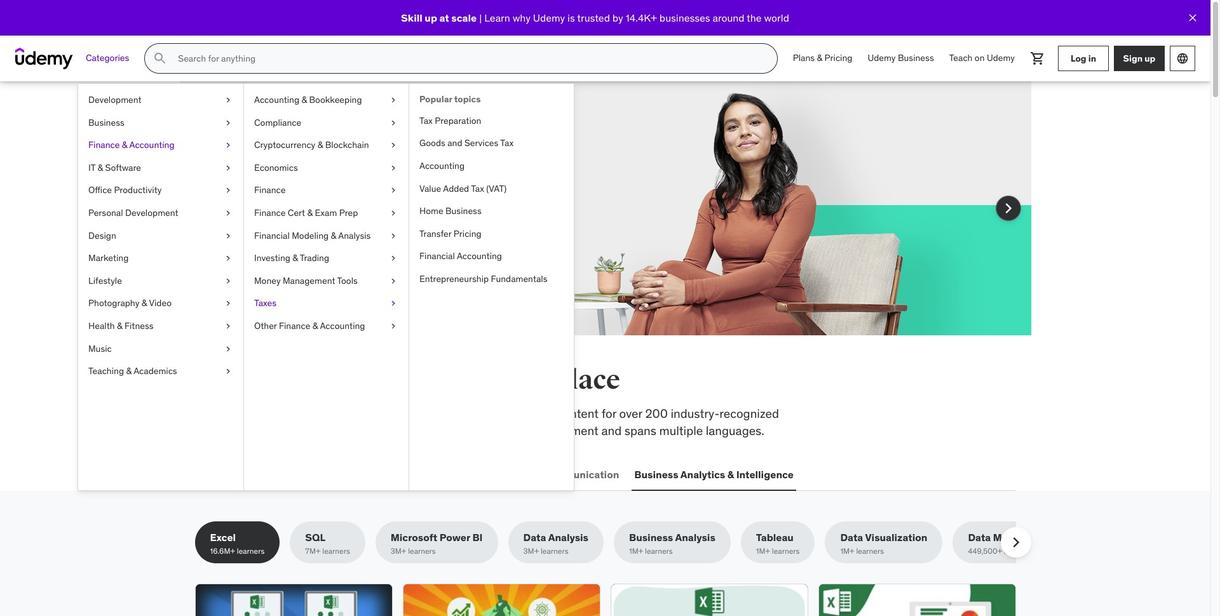 Task type: vqa. For each thing, say whether or not it's contained in the screenshot.
data within the "Data Modeling 449,500+ learners"
yes



Task type: locate. For each thing, give the bounding box(es) containing it.
0 horizontal spatial 1m+
[[629, 547, 644, 557]]

modeling for financial
[[292, 230, 329, 241]]

udemy right plans & pricing
[[868, 52, 896, 64]]

1 data from the left
[[524, 532, 546, 544]]

fundamentals
[[491, 273, 548, 285]]

xsmall image inside lifestyle link
[[223, 275, 233, 288]]

teach on udemy link
[[942, 43, 1023, 74]]

xsmall image inside music link
[[223, 343, 233, 356]]

data right bi
[[524, 532, 546, 544]]

tax left (vat)
[[471, 183, 485, 194]]

you
[[430, 137, 467, 163], [357, 364, 402, 397]]

business inside home business link
[[446, 205, 482, 217]]

0 vertical spatial in
[[1089, 53, 1097, 64]]

tax inside "link"
[[420, 115, 433, 126]]

1 vertical spatial skills
[[344, 406, 371, 422]]

financial down transfer
[[420, 251, 455, 262]]

pricing up the 'financial accounting'
[[454, 228, 482, 240]]

xsmall image
[[223, 94, 233, 107], [389, 94, 399, 107], [223, 139, 233, 152], [223, 162, 233, 174], [223, 185, 233, 197], [389, 185, 399, 197], [223, 207, 233, 220], [389, 230, 399, 242], [223, 253, 233, 265], [389, 253, 399, 265], [389, 275, 399, 288], [223, 366, 233, 378]]

by
[[613, 11, 624, 24]]

xsmall image inside marketing link
[[223, 253, 233, 265]]

xsmall image for investing & trading
[[389, 253, 399, 265]]

xsmall image for taxes
[[389, 298, 399, 310]]

financial for financial accounting
[[420, 251, 455, 262]]

in up including
[[473, 364, 498, 397]]

the left world
[[747, 11, 762, 24]]

0 horizontal spatial and
[[448, 138, 463, 149]]

data for data visualization
[[841, 532, 864, 544]]

modeling down the finance cert & exam prep
[[292, 230, 329, 241]]

data visualization 1m+ learners
[[841, 532, 928, 557]]

learners inside excel 16.6m+ learners
[[237, 547, 265, 557]]

the up critical
[[237, 364, 278, 397]]

1 vertical spatial you
[[357, 364, 402, 397]]

xsmall image inside design link
[[223, 230, 233, 242]]

data inside the data analysis 3m+ learners
[[524, 532, 546, 544]]

value added tax (vat)
[[420, 183, 507, 194]]

xsmall image for lifestyle
[[223, 275, 233, 288]]

2 vertical spatial tax
[[471, 183, 485, 194]]

0 horizontal spatial your
[[290, 168, 313, 184]]

0 horizontal spatial pricing
[[454, 228, 482, 240]]

1 1m+ from the left
[[629, 547, 644, 557]]

and down the over
[[602, 423, 622, 438]]

xsmall image for development
[[223, 94, 233, 107]]

2 horizontal spatial udemy
[[987, 52, 1015, 64]]

xsmall image for compliance
[[389, 117, 399, 129]]

0 horizontal spatial up
[[425, 11, 437, 24]]

design link
[[78, 225, 244, 247]]

why
[[513, 11, 531, 24]]

plans
[[793, 52, 815, 64]]

excel
[[210, 532, 236, 544]]

1 horizontal spatial modeling
[[994, 532, 1039, 544]]

1 vertical spatial development
[[125, 207, 178, 219]]

topics
[[454, 93, 481, 105]]

xsmall image inside office productivity link
[[223, 185, 233, 197]]

data for data analysis
[[524, 532, 546, 544]]

xsmall image for financial modeling & analysis
[[389, 230, 399, 242]]

3 1m+ from the left
[[841, 547, 855, 557]]

& for accounting
[[122, 139, 127, 151]]

1 horizontal spatial pricing
[[825, 52, 853, 64]]

1 learners from the left
[[237, 547, 265, 557]]

financial inside the taxes element
[[420, 251, 455, 262]]

1 vertical spatial in
[[473, 364, 498, 397]]

xsmall image inside "accounting & bookkeeping" link
[[389, 94, 399, 107]]

business inside business analysis 1m+ learners
[[629, 532, 674, 544]]

blockchain
[[325, 139, 369, 151]]

xsmall image inside development link
[[223, 94, 233, 107]]

analytics
[[681, 468, 726, 481]]

0 horizontal spatial modeling
[[292, 230, 329, 241]]

your up with
[[290, 168, 313, 184]]

development link
[[78, 89, 244, 112]]

web development button
[[195, 460, 289, 490]]

1 vertical spatial tax
[[501, 138, 514, 149]]

xsmall image inside financial modeling & analysis link
[[389, 230, 399, 242]]

and inside covering critical workplace skills to technical topics, including prep content for over 200 industry-recognized certifications, our catalog supports well-rounded professional development and spans multiple languages.
[[602, 423, 622, 438]]

udemy right on
[[987, 52, 1015, 64]]

xsmall image inside economics link
[[389, 162, 399, 174]]

all the skills you need in one place
[[195, 364, 621, 397]]

xsmall image inside finance link
[[389, 185, 399, 197]]

personal
[[88, 207, 123, 219]]

analysis
[[338, 230, 371, 241], [549, 532, 589, 544], [676, 532, 716, 544]]

tax up goods
[[420, 115, 433, 126]]

2 horizontal spatial 1m+
[[841, 547, 855, 557]]

for up with
[[272, 168, 287, 184]]

xsmall image inside personal development link
[[223, 207, 233, 220]]

0 vertical spatial you
[[430, 137, 467, 163]]

trusted
[[577, 11, 610, 24]]

449,500+
[[969, 547, 1003, 557]]

3 data from the left
[[969, 532, 991, 544]]

1 vertical spatial modeling
[[994, 532, 1039, 544]]

carousel element
[[180, 81, 1032, 366]]

xsmall image for marketing
[[223, 253, 233, 265]]

udemy
[[533, 11, 565, 24], [868, 52, 896, 64], [987, 52, 1015, 64]]

modeling
[[292, 230, 329, 241], [994, 532, 1039, 544]]

xsmall image for finance cert & exam prep
[[389, 207, 399, 220]]

personal development
[[88, 207, 178, 219]]

taxes
[[254, 298, 277, 309]]

pricing right plans
[[825, 52, 853, 64]]

0 horizontal spatial 3m+
[[391, 547, 406, 557]]

xsmall image inside teaching & academics link
[[223, 366, 233, 378]]

xsmall image inside compliance link
[[389, 117, 399, 129]]

& for software
[[98, 162, 103, 173]]

xsmall image inside taxes 'link'
[[389, 298, 399, 310]]

tax preparation
[[420, 115, 482, 126]]

data inside "data visualization 1m+ learners"
[[841, 532, 864, 544]]

you down tax preparation
[[430, 137, 467, 163]]

finance right the other
[[279, 320, 311, 332]]

development down categories dropdown button
[[88, 94, 142, 106]]

xsmall image for economics
[[389, 162, 399, 174]]

accounting up the compliance
[[254, 94, 300, 106]]

2 horizontal spatial tax
[[501, 138, 514, 149]]

0 horizontal spatial financial
[[254, 230, 290, 241]]

data left visualization
[[841, 532, 864, 544]]

prep
[[339, 207, 358, 219]]

& for pricing
[[817, 52, 823, 64]]

and
[[448, 138, 463, 149], [602, 423, 622, 438]]

&
[[817, 52, 823, 64], [302, 94, 307, 106], [122, 139, 127, 151], [318, 139, 323, 151], [98, 162, 103, 173], [307, 207, 313, 219], [331, 230, 337, 241], [293, 253, 298, 264], [142, 298, 147, 309], [117, 320, 122, 332], [313, 320, 318, 332], [126, 366, 132, 377], [728, 468, 734, 481]]

present
[[316, 168, 358, 184]]

0 vertical spatial modeling
[[292, 230, 329, 241]]

udemy left is
[[533, 11, 565, 24]]

|
[[480, 11, 482, 24]]

leadership
[[394, 468, 448, 481]]

xsmall image inside money management tools link
[[389, 275, 399, 288]]

modeling inside data modeling 449,500+ learners
[[994, 532, 1039, 544]]

1m+ inside business analysis 1m+ learners
[[629, 547, 644, 557]]

goods and services tax link
[[409, 133, 574, 155]]

xsmall image inside photography & video link
[[223, 298, 233, 310]]

xsmall image for finance & accounting
[[223, 139, 233, 152]]

development right web
[[222, 468, 286, 481]]

1 horizontal spatial udemy
[[868, 52, 896, 64]]

business inside business link
[[88, 117, 124, 128]]

0 vertical spatial development
[[88, 94, 142, 106]]

2 horizontal spatial data
[[969, 532, 991, 544]]

6 learners from the left
[[772, 547, 800, 557]]

0 vertical spatial pricing
[[825, 52, 853, 64]]

accounting down taxes 'link'
[[320, 320, 365, 332]]

1 vertical spatial and
[[602, 423, 622, 438]]

8 learners from the left
[[1005, 547, 1032, 557]]

taxes link
[[244, 293, 409, 315]]

development inside button
[[222, 468, 286, 481]]

0 vertical spatial and
[[448, 138, 463, 149]]

skills up workplace
[[283, 364, 352, 397]]

design
[[88, 230, 116, 241]]

business for business analytics & intelligence
[[635, 468, 679, 481]]

tax
[[420, 115, 433, 126], [501, 138, 514, 149], [471, 183, 485, 194]]

data up "449,500+" at the right bottom of page
[[969, 532, 991, 544]]

tax preparation link
[[409, 110, 574, 133]]

goods and services tax
[[420, 138, 514, 149]]

xsmall image inside 'it & software' link
[[223, 162, 233, 174]]

5 learners from the left
[[645, 547, 673, 557]]

accounting link
[[409, 155, 574, 178]]

tax right services
[[501, 138, 514, 149]]

2 vertical spatial development
[[222, 468, 286, 481]]

skill
[[401, 11, 423, 24]]

finance up it & software
[[88, 139, 120, 151]]

financial up investing
[[254, 230, 290, 241]]

finance for finance
[[254, 185, 286, 196]]

0 vertical spatial for
[[272, 168, 287, 184]]

1 horizontal spatial data
[[841, 532, 864, 544]]

finance down started
[[254, 207, 286, 219]]

udemy inside teach on udemy link
[[987, 52, 1015, 64]]

skill up at scale | learn why udemy is trusted by 14.4k+ businesses around the world
[[401, 11, 790, 24]]

home business link
[[409, 200, 574, 223]]

& right health
[[117, 320, 122, 332]]

0 vertical spatial the
[[747, 11, 762, 24]]

1m+
[[629, 547, 644, 557], [757, 547, 771, 557], [841, 547, 855, 557]]

& left trading
[[293, 253, 298, 264]]

1 horizontal spatial the
[[747, 11, 762, 24]]

up right sign
[[1145, 53, 1156, 64]]

skills up supports
[[344, 406, 371, 422]]

& right cert
[[307, 207, 313, 219]]

1 horizontal spatial up
[[1145, 53, 1156, 64]]

2 3m+ from the left
[[524, 547, 539, 557]]

for left the over
[[602, 406, 617, 422]]

xsmall image inside investing & trading "link"
[[389, 253, 399, 265]]

1m+ inside "data visualization 1m+ learners"
[[841, 547, 855, 557]]

your right (and
[[387, 168, 410, 184]]

data inside data modeling 449,500+ learners
[[969, 532, 991, 544]]

0 horizontal spatial for
[[272, 168, 287, 184]]

music link
[[78, 338, 244, 361]]

1 horizontal spatial in
[[1089, 53, 1097, 64]]

& right analytics at the bottom right of the page
[[728, 468, 734, 481]]

1 vertical spatial up
[[1145, 53, 1156, 64]]

financial accounting link
[[409, 246, 574, 268]]

1 horizontal spatial for
[[602, 406, 617, 422]]

transfer pricing
[[420, 228, 482, 240]]

& left the bookkeeping
[[302, 94, 307, 106]]

learning
[[241, 137, 334, 163]]

& up 'software'
[[122, 139, 127, 151]]

0 vertical spatial tax
[[420, 115, 433, 126]]

analysis for business
[[676, 532, 716, 544]]

cryptocurrency
[[254, 139, 316, 151]]

2 horizontal spatial analysis
[[676, 532, 716, 544]]

0 horizontal spatial data
[[524, 532, 546, 544]]

development for personal
[[125, 207, 178, 219]]

finance down 'skills'
[[254, 185, 286, 196]]

get
[[454, 168, 474, 184]]

goods
[[420, 138, 446, 149]]

& right plans
[[817, 52, 823, 64]]

1 vertical spatial pricing
[[454, 228, 482, 240]]

accounting up entrepreneurship fundamentals
[[457, 251, 502, 262]]

business inside udemy business link
[[898, 52, 935, 64]]

office productivity
[[88, 185, 162, 196]]

1 3m+ from the left
[[391, 547, 406, 557]]

1 horizontal spatial financial
[[420, 251, 455, 262]]

1 horizontal spatial your
[[387, 168, 410, 184]]

1 horizontal spatial 3m+
[[524, 547, 539, 557]]

& right teaching
[[126, 366, 132, 377]]

cryptocurrency & blockchain
[[254, 139, 369, 151]]

you up to
[[357, 364, 402, 397]]

at
[[440, 11, 449, 24]]

& right the it
[[98, 162, 103, 173]]

1 horizontal spatial 1m+
[[757, 547, 771, 557]]

learners inside the data analysis 3m+ learners
[[541, 547, 569, 557]]

0 horizontal spatial in
[[473, 364, 498, 397]]

3 learners from the left
[[408, 547, 436, 557]]

money management tools link
[[244, 270, 409, 293]]

analysis inside the data analysis 3m+ learners
[[549, 532, 589, 544]]

xsmall image inside health & fitness link
[[223, 320, 233, 333]]

1 horizontal spatial analysis
[[549, 532, 589, 544]]

& down compliance link
[[318, 139, 323, 151]]

music
[[88, 343, 112, 355]]

xsmall image inside business link
[[223, 117, 233, 129]]

0 horizontal spatial you
[[357, 364, 402, 397]]

trading
[[300, 253, 329, 264]]

1 vertical spatial for
[[602, 406, 617, 422]]

with
[[282, 185, 305, 201]]

& left video
[[142, 298, 147, 309]]

0 vertical spatial up
[[425, 11, 437, 24]]

business inside business analytics & intelligence button
[[635, 468, 679, 481]]

1 vertical spatial the
[[237, 364, 278, 397]]

you inside learning that gets you skills for your present (and your future). get started with us.
[[430, 137, 467, 163]]

xsmall image inside finance cert & exam prep link
[[389, 207, 399, 220]]

teach
[[950, 52, 973, 64]]

udemy inside udemy business link
[[868, 52, 896, 64]]

1 vertical spatial financial
[[420, 251, 455, 262]]

0 horizontal spatial analysis
[[338, 230, 371, 241]]

xsmall image for finance
[[389, 185, 399, 197]]

management
[[283, 275, 335, 287]]

xsmall image
[[223, 117, 233, 129], [389, 117, 399, 129], [389, 139, 399, 152], [389, 162, 399, 174], [389, 207, 399, 220], [223, 230, 233, 242], [223, 275, 233, 288], [223, 298, 233, 310], [389, 298, 399, 310], [223, 320, 233, 333], [389, 320, 399, 333], [223, 343, 233, 356]]

learners inside "data visualization 1m+ learners"
[[857, 547, 884, 557]]

7 learners from the left
[[857, 547, 884, 557]]

on
[[975, 52, 985, 64]]

xsmall image for music
[[223, 343, 233, 356]]

up left at
[[425, 11, 437, 24]]

up for skill
[[425, 11, 437, 24]]

data
[[524, 532, 546, 544], [841, 532, 864, 544], [969, 532, 991, 544]]

& for blockchain
[[318, 139, 323, 151]]

finance for finance cert & exam prep
[[254, 207, 286, 219]]

skills inside covering critical workplace skills to technical topics, including prep content for over 200 industry-recognized certifications, our catalog supports well-rounded professional development and spans multiple languages.
[[344, 406, 371, 422]]

including
[[478, 406, 527, 422]]

your
[[290, 168, 313, 184], [387, 168, 410, 184]]

xsmall image inside "other finance & accounting" link
[[389, 320, 399, 333]]

business link
[[78, 112, 244, 134]]

2 1m+ from the left
[[757, 547, 771, 557]]

business for business
[[88, 117, 124, 128]]

0 horizontal spatial tax
[[420, 115, 433, 126]]

xsmall image inside cryptocurrency & blockchain link
[[389, 139, 399, 152]]

xsmall image inside 'finance & accounting' link
[[223, 139, 233, 152]]

tableau
[[757, 532, 794, 544]]

gets
[[384, 137, 426, 163]]

2 learners from the left
[[323, 547, 350, 557]]

and right goods
[[448, 138, 463, 149]]

& inside "link"
[[293, 253, 298, 264]]

0 vertical spatial financial
[[254, 230, 290, 241]]

financial for financial modeling & analysis
[[254, 230, 290, 241]]

1 horizontal spatial you
[[430, 137, 467, 163]]

analysis inside business analysis 1m+ learners
[[676, 532, 716, 544]]

in right log
[[1089, 53, 1097, 64]]

us.
[[308, 185, 324, 201]]

4 learners from the left
[[541, 547, 569, 557]]

2 data from the left
[[841, 532, 864, 544]]

shopping cart with 0 items image
[[1031, 51, 1046, 66]]

economics
[[254, 162, 298, 173]]

compliance
[[254, 117, 302, 128]]

0 horizontal spatial the
[[237, 364, 278, 397]]

1m+ for business analysis
[[629, 547, 644, 557]]

business for business analysis 1m+ learners
[[629, 532, 674, 544]]

sign
[[1124, 53, 1143, 64]]

modeling up "449,500+" at the right bottom of page
[[994, 532, 1039, 544]]

learn
[[485, 11, 510, 24]]

languages.
[[706, 423, 765, 438]]

development down office productivity link
[[125, 207, 178, 219]]

1 horizontal spatial and
[[602, 423, 622, 438]]

2 your from the left
[[387, 168, 410, 184]]

1 horizontal spatial tax
[[471, 183, 485, 194]]

health & fitness link
[[78, 315, 244, 338]]

accounting
[[254, 94, 300, 106], [129, 139, 175, 151], [420, 160, 465, 172], [457, 251, 502, 262], [320, 320, 365, 332]]

xsmall image for personal development
[[223, 207, 233, 220]]

7m+
[[305, 547, 321, 557]]

analysis for data
[[549, 532, 589, 544]]



Task type: describe. For each thing, give the bounding box(es) containing it.
xsmall image for cryptocurrency & blockchain
[[389, 139, 399, 152]]

xsmall image for business
[[223, 117, 233, 129]]

xsmall image for health & fitness
[[223, 320, 233, 333]]

academics
[[134, 366, 177, 377]]

investing
[[254, 253, 291, 264]]

xsmall image for money management tools
[[389, 275, 399, 288]]

productivity
[[114, 185, 162, 196]]

learners inside tableau 1m+ learners
[[772, 547, 800, 557]]

& for video
[[142, 298, 147, 309]]

marketing link
[[78, 247, 244, 270]]

14.4k+
[[626, 11, 657, 24]]

data modeling 449,500+ learners
[[969, 532, 1039, 557]]

0 vertical spatial skills
[[283, 364, 352, 397]]

businesses
[[660, 11, 711, 24]]

accounting down goods
[[420, 160, 465, 172]]

bookkeeping
[[309, 94, 362, 106]]

learners inside data modeling 449,500+ learners
[[1005, 547, 1032, 557]]

multiple
[[660, 423, 703, 438]]

one
[[503, 364, 549, 397]]

1m+ for data visualization
[[841, 547, 855, 557]]

finance & accounting
[[88, 139, 175, 151]]

scale
[[452, 11, 477, 24]]

close image
[[1187, 11, 1200, 24]]

finance for finance & accounting
[[88, 139, 120, 151]]

data for data modeling
[[969, 532, 991, 544]]

leadership button
[[392, 460, 451, 490]]

accounting & bookkeeping link
[[244, 89, 409, 112]]

xsmall image for it & software
[[223, 162, 233, 174]]

and inside the taxes element
[[448, 138, 463, 149]]

workplace
[[285, 406, 341, 422]]

marketing
[[88, 253, 129, 264]]

teach on udemy
[[950, 52, 1015, 64]]

business analytics & intelligence
[[635, 468, 794, 481]]

learners inside business analysis 1m+ learners
[[645, 547, 673, 557]]

home business
[[420, 205, 482, 217]]

investing & trading link
[[244, 247, 409, 270]]

& for fitness
[[117, 320, 122, 332]]

entrepreneurship fundamentals link
[[409, 268, 574, 291]]

personal development link
[[78, 202, 244, 225]]

you for skills
[[357, 364, 402, 397]]

content
[[557, 406, 599, 422]]

learners inside "microsoft power bi 3m+ learners"
[[408, 547, 436, 557]]

health
[[88, 320, 115, 332]]

money
[[254, 275, 281, 287]]

categories button
[[78, 43, 137, 74]]

submit search image
[[153, 51, 168, 66]]

well-
[[385, 423, 412, 438]]

1 your from the left
[[290, 168, 313, 184]]

choose a language image
[[1177, 52, 1190, 65]]

over
[[620, 406, 643, 422]]

future).
[[413, 168, 451, 184]]

sql
[[305, 532, 326, 544]]

1m+ inside tableau 1m+ learners
[[757, 547, 771, 557]]

recognized
[[720, 406, 780, 422]]

microsoft
[[391, 532, 438, 544]]

tools
[[337, 275, 358, 287]]

photography & video
[[88, 298, 172, 309]]

& for bookkeeping
[[302, 94, 307, 106]]

& inside button
[[728, 468, 734, 481]]

3m+ inside the data analysis 3m+ learners
[[524, 547, 539, 557]]

added
[[443, 183, 469, 194]]

that
[[338, 137, 380, 163]]

other
[[254, 320, 277, 332]]

log
[[1071, 53, 1087, 64]]

analysis inside financial modeling & analysis link
[[338, 230, 371, 241]]

economics link
[[244, 157, 409, 180]]

Search for anything text field
[[176, 48, 762, 69]]

certifications,
[[195, 423, 268, 438]]

learning that gets you skills for your present (and your future). get started with us.
[[241, 137, 474, 201]]

for inside covering critical workplace skills to technical topics, including prep content for over 200 industry-recognized certifications, our catalog supports well-rounded professional development and spans multiple languages.
[[602, 406, 617, 422]]

visualization
[[866, 532, 928, 544]]

spans
[[625, 423, 657, 438]]

16.6m+
[[210, 547, 235, 557]]

technical
[[387, 406, 436, 422]]

pricing inside the taxes element
[[454, 228, 482, 240]]

for inside learning that gets you skills for your present (and your future). get started with us.
[[272, 168, 287, 184]]

value
[[420, 183, 441, 194]]

udemy image
[[15, 48, 73, 69]]

sign up link
[[1115, 46, 1166, 71]]

finance cert & exam prep
[[254, 207, 358, 219]]

taxes element
[[409, 84, 574, 491]]

udemy business link
[[861, 43, 942, 74]]

teaching & academics
[[88, 366, 177, 377]]

intelligence
[[737, 468, 794, 481]]

modeling for data
[[994, 532, 1039, 544]]

communication
[[542, 468, 620, 481]]

services
[[465, 138, 499, 149]]

home
[[420, 205, 444, 217]]

plans & pricing link
[[786, 43, 861, 74]]

xsmall image for office productivity
[[223, 185, 233, 197]]

our
[[271, 423, 289, 438]]

office productivity link
[[78, 180, 244, 202]]

xsmall image for photography & video
[[223, 298, 233, 310]]

started
[[241, 185, 279, 201]]

preparation
[[435, 115, 482, 126]]

you for gets
[[430, 137, 467, 163]]

to
[[373, 406, 384, 422]]

xsmall image for design
[[223, 230, 233, 242]]

xsmall image for accounting & bookkeeping
[[389, 94, 399, 107]]

xsmall image for teaching & academics
[[223, 366, 233, 378]]

finance link
[[244, 180, 409, 202]]

it & software link
[[78, 157, 244, 180]]

xsmall image for other finance & accounting
[[389, 320, 399, 333]]

& down finance cert & exam prep link
[[331, 230, 337, 241]]

teaching
[[88, 366, 124, 377]]

& for trading
[[293, 253, 298, 264]]

accounting down business link
[[129, 139, 175, 151]]

& for academics
[[126, 366, 132, 377]]

200
[[646, 406, 668, 422]]

exam
[[315, 207, 337, 219]]

(vat)
[[487, 183, 507, 194]]

sql 7m+ learners
[[305, 532, 350, 557]]

up for sign
[[1145, 53, 1156, 64]]

web
[[197, 468, 219, 481]]

next image
[[999, 198, 1019, 219]]

categories
[[86, 52, 129, 64]]

cert
[[288, 207, 305, 219]]

around
[[713, 11, 745, 24]]

business analysis 1m+ learners
[[629, 532, 716, 557]]

development for web
[[222, 468, 286, 481]]

& down taxes 'link'
[[313, 320, 318, 332]]

photography
[[88, 298, 139, 309]]

value added tax (vat) link
[[409, 178, 574, 200]]

topic filters element
[[195, 522, 1054, 564]]

learners inside sql 7m+ learners
[[323, 547, 350, 557]]

power
[[440, 532, 470, 544]]

(and
[[360, 168, 384, 184]]

next image
[[1006, 533, 1027, 553]]

supports
[[334, 423, 382, 438]]

0 horizontal spatial udemy
[[533, 11, 565, 24]]

teaching & academics link
[[78, 361, 244, 383]]

bi
[[473, 532, 483, 544]]

3m+ inside "microsoft power bi 3m+ learners"
[[391, 547, 406, 557]]



